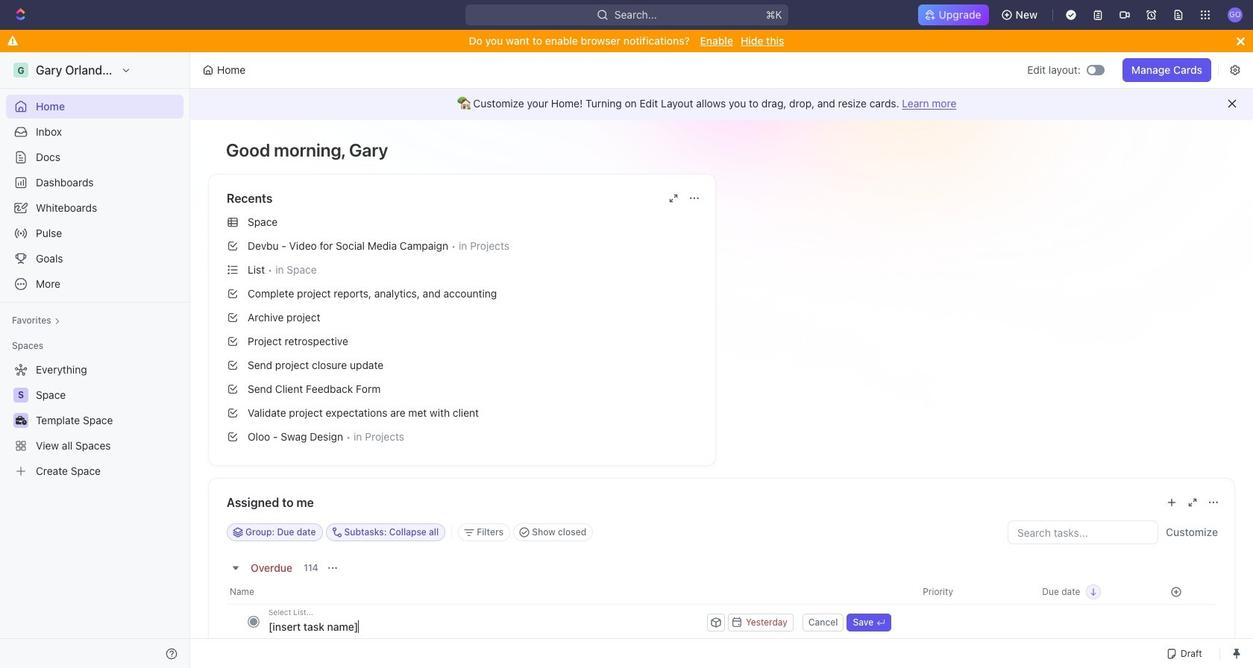 Task type: locate. For each thing, give the bounding box(es) containing it.
sidebar navigation
[[0, 52, 193, 669]]

business time image
[[15, 416, 26, 425]]

tree inside sidebar navigation
[[6, 358, 184, 484]]

tree
[[6, 358, 184, 484]]

alert
[[190, 87, 1254, 120]]



Task type: vqa. For each thing, say whether or not it's contained in the screenshot.
Space, , Element
yes



Task type: describe. For each thing, give the bounding box(es) containing it.
space, , element
[[13, 388, 28, 403]]

gary orlando's workspace, , element
[[13, 63, 28, 78]]

Search tasks... text field
[[1009, 522, 1158, 544]]

Task name or type '/' for commands text field
[[269, 615, 704, 639]]



